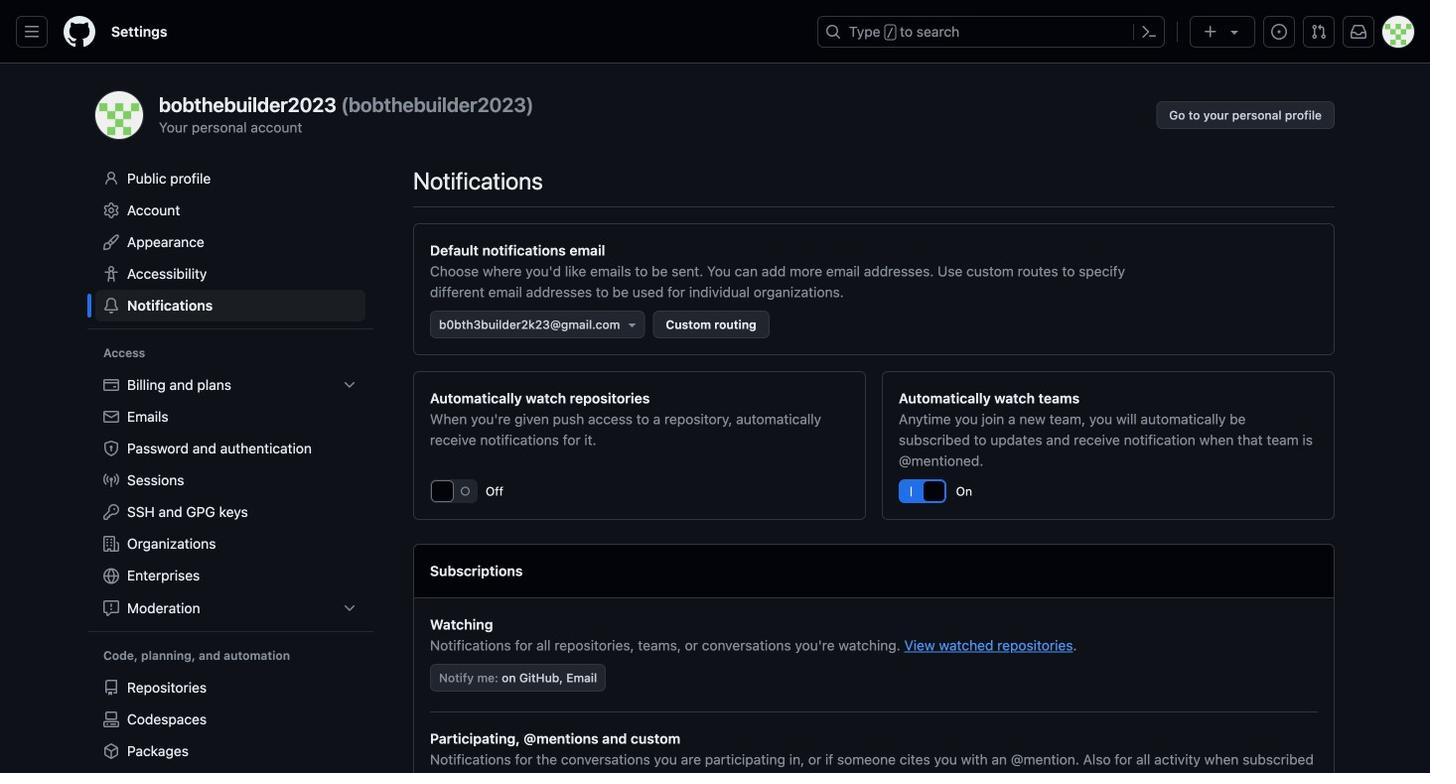 Task type: describe. For each thing, give the bounding box(es) containing it.
shield lock image
[[103, 441, 119, 457]]

paintbrush image
[[103, 234, 119, 250]]

package image
[[103, 744, 119, 760]]

@bobthebuilder2023 image
[[95, 91, 143, 139]]

2 list from the top
[[95, 672, 366, 774]]

plus image
[[1203, 24, 1219, 40]]

mail image
[[103, 409, 119, 425]]

globe image
[[103, 569, 119, 585]]

homepage image
[[64, 16, 95, 48]]

1 list from the top
[[95, 369, 366, 625]]

command palette image
[[1141, 24, 1157, 40]]

bell image
[[103, 298, 119, 314]]

git pull request image
[[1311, 24, 1327, 40]]

repo image
[[103, 680, 119, 696]]



Task type: locate. For each thing, give the bounding box(es) containing it.
gear image
[[103, 203, 119, 219]]

triangle down image
[[624, 317, 640, 333]]

codespaces image
[[103, 712, 119, 728]]

accessibility image
[[103, 266, 119, 282]]

organization image
[[103, 536, 119, 552]]

0 vertical spatial list
[[95, 369, 366, 625]]

issue opened image
[[1271, 24, 1287, 40]]

broadcast image
[[103, 473, 119, 489]]

list
[[95, 369, 366, 625], [95, 672, 366, 774]]

triangle down image
[[1227, 24, 1243, 40]]

person image
[[103, 171, 119, 187]]

key image
[[103, 505, 119, 520]]

1 vertical spatial list
[[95, 672, 366, 774]]

notifications image
[[1351, 24, 1367, 40]]



Task type: vqa. For each thing, say whether or not it's contained in the screenshot.
6th Add this repository to a list image from the top of the page
no



